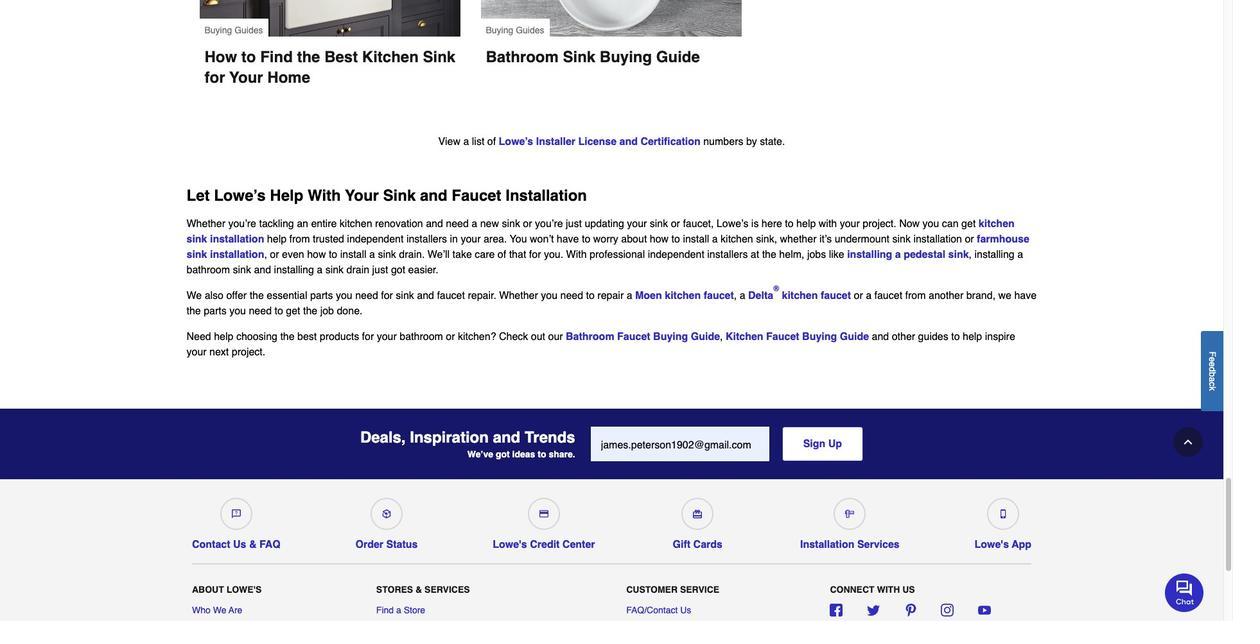 Task type: describe. For each thing, give the bounding box(es) containing it.
lowe's installer license and certification link
[[499, 136, 701, 148]]

buying guides for bathroom
[[486, 25, 544, 36]]

for inside how to find the best kitchen sink for your home
[[205, 69, 225, 87]]

1 vertical spatial of
[[498, 250, 506, 261]]

gift
[[673, 540, 691, 551]]

or left the even at left
[[270, 250, 279, 261]]

to inside and other guides to help inspire your next project.
[[951, 332, 960, 343]]

1 vertical spatial installation
[[800, 540, 855, 551]]

need up the done.
[[355, 291, 378, 302]]

0 horizontal spatial independent
[[347, 234, 404, 246]]

drain.
[[399, 250, 425, 261]]

trends
[[525, 429, 575, 447]]

cards
[[693, 540, 723, 551]]

0 vertical spatial with
[[308, 187, 341, 205]]

a down trusted on the left top of page
[[317, 265, 323, 276]]

mobile image
[[999, 510, 1008, 519]]

kitchen right ®
[[782, 291, 818, 302]]

like
[[829, 250, 844, 261]]

0 vertical spatial install
[[683, 234, 709, 246]]

job
[[320, 306, 334, 318]]

repair
[[598, 291, 624, 302]]

pickup image
[[382, 510, 391, 519]]

project. inside and other guides to help inspire your next project.
[[232, 347, 265, 359]]

1 horizontal spatial installing
[[847, 250, 892, 261]]

got inside deals, inspiration and trends we've got ideas to share.
[[496, 450, 510, 460]]

sink up you in the top left of the page
[[502, 219, 520, 230]]

sink left drain.
[[378, 250, 396, 261]]

kitchen up trusted on the left top of page
[[340, 219, 372, 230]]

let
[[187, 187, 210, 205]]

0 horizontal spatial whether
[[187, 219, 225, 230]]

0 vertical spatial installers
[[407, 234, 447, 246]]

installation services link
[[800, 494, 900, 552]]

choosing
[[236, 332, 277, 343]]

to down trusted on the left top of page
[[329, 250, 337, 261]]

to down the whether you're tackling an entire kitchen renovation and need a new sink or you're just updating your sink or faucet, lowe's is here to help with your project. now you can get
[[582, 234, 591, 246]]

done.
[[337, 306, 363, 318]]

0 vertical spatial &
[[249, 540, 257, 551]]

faucet,
[[683, 219, 714, 230]]

twitter image
[[867, 604, 880, 617]]

view a list of lowe's installer license and certification numbers by state.
[[438, 136, 785, 148]]

faq/contact us link
[[626, 604, 691, 617]]

1 horizontal spatial kitchen
[[726, 332, 764, 343]]

other
[[892, 332, 915, 343]]

another
[[929, 291, 964, 302]]

you up the done.
[[336, 291, 352, 302]]

pinterest image
[[904, 604, 917, 617]]

about lowe's
[[192, 585, 262, 595]]

sink,
[[756, 234, 777, 246]]

2 horizontal spatial installing
[[975, 250, 1015, 261]]

brand,
[[967, 291, 996, 302]]

Email Address email field
[[591, 427, 769, 462]]

stores
[[376, 585, 413, 595]]

buying guides for how
[[205, 25, 263, 36]]

faq/contact
[[626, 606, 678, 616]]

0 vertical spatial services
[[857, 540, 900, 551]]

2 you're from the left
[[535, 219, 563, 230]]

the left job
[[303, 306, 317, 318]]

connect
[[830, 585, 875, 595]]

1 horizontal spatial with
[[566, 250, 587, 261]]

, inside ", installing a bathroom sink and installing a sink drain just got easier."
[[969, 250, 972, 261]]

installation for kitchen sink installation
[[210, 234, 264, 246]]

1 horizontal spatial installers
[[707, 250, 748, 261]]

stores & services
[[376, 585, 470, 595]]

next
[[209, 347, 229, 359]]

sink inside how to find the best kitchen sink for your home
[[423, 48, 456, 66]]

just inside ", installing a bathroom sink and installing a sink drain just got easier."
[[372, 265, 388, 276]]

and up we'll
[[426, 219, 443, 230]]

scroll to top element
[[1174, 428, 1203, 457]]

or a faucet from another brand, we have the parts you need to get the job done.
[[187, 291, 1037, 318]]

best
[[324, 48, 358, 66]]

a left list
[[463, 136, 469, 148]]

farmhouse sink installation link
[[187, 234, 1030, 261]]

customer care image
[[232, 510, 241, 519]]

dimensions image
[[846, 510, 855, 519]]

sink down the can
[[948, 250, 969, 261]]

help inside and other guides to help inspire your next project.
[[963, 332, 982, 343]]

, inside we also offer the essential parts you need for sink and faucet repair. whether you need to repair a moen kitchen faucet , a delta ® kitchen faucet
[[734, 291, 737, 302]]

1 horizontal spatial bathroom
[[400, 332, 443, 343]]

need up in
[[446, 219, 469, 230]]

0 horizontal spatial installing
[[274, 265, 314, 276]]

faucet inside or a faucet from another brand, we have the parts you need to get the job done.
[[875, 291, 903, 302]]

your inside and other guides to help inspire your next project.
[[187, 347, 207, 359]]

your up about
[[627, 219, 647, 230]]

from inside or a faucet from another brand, we have the parts you need to get the job done.
[[905, 291, 926, 302]]

new
[[480, 219, 499, 230]]

by
[[746, 136, 757, 148]]

you.
[[544, 250, 563, 261]]

f e e d b a c k button
[[1201, 331, 1224, 411]]

parts inside we also offer the essential parts you need for sink and faucet repair. whether you need to repair a moen kitchen faucet , a delta ® kitchen faucet
[[310, 291, 333, 302]]

numbers
[[703, 136, 743, 148]]

faq
[[259, 540, 281, 551]]

find inside how to find the best kitchen sink for your home
[[260, 48, 293, 66]]

essential
[[267, 291, 307, 302]]

are
[[229, 606, 242, 616]]

help up next
[[214, 332, 233, 343]]

you
[[510, 234, 527, 246]]

we inside we also offer the essential parts you need for sink and faucet repair. whether you need to repair a moen kitchen faucet , a delta ® kitchen faucet
[[187, 291, 202, 302]]

we also offer the essential parts you need for sink and faucet repair. whether you need to repair a moen kitchen faucet , a delta ® kitchen faucet
[[187, 285, 851, 302]]

here
[[762, 219, 782, 230]]

at
[[751, 250, 759, 261]]

1 horizontal spatial just
[[566, 219, 582, 230]]

lowe's credit center link
[[493, 494, 595, 552]]

gift cards
[[673, 540, 723, 551]]

help down tackling
[[267, 234, 287, 246]]

, down moen kitchen faucet link
[[720, 332, 723, 343]]

1 faucet from the left
[[437, 291, 465, 302]]

the up need
[[187, 306, 201, 318]]

guides
[[918, 332, 949, 343]]

, installing a bathroom sink and installing a sink drain just got easier.
[[187, 250, 1023, 276]]

sink up installing a pedestal sink link
[[893, 234, 911, 246]]

who we are link
[[192, 604, 242, 617]]

a up drain
[[369, 250, 375, 261]]

a left the new
[[472, 219, 477, 230]]

have inside or a faucet from another brand, we have the parts you need to get the job done.
[[1015, 291, 1037, 302]]

we
[[999, 291, 1012, 302]]

pedestal
[[904, 250, 946, 261]]

a down "farmhouse"
[[1018, 250, 1023, 261]]

guides for bathroom
[[516, 25, 544, 36]]

contact
[[192, 540, 230, 551]]

faq/contact us
[[626, 606, 691, 616]]

2 faucet from the left
[[704, 291, 734, 302]]

you left the can
[[923, 219, 939, 230]]

d
[[1208, 367, 1218, 372]]

view
[[438, 136, 461, 148]]

that
[[509, 250, 526, 261]]

instagram image
[[941, 604, 954, 617]]

moen
[[635, 291, 662, 302]]

with
[[877, 585, 900, 595]]

a down "faucet,"
[[712, 234, 718, 246]]

and up renovation on the top left
[[420, 187, 447, 205]]

professional
[[590, 250, 645, 261]]

or left "farmhouse"
[[965, 234, 974, 246]]

a left store
[[396, 606, 401, 616]]

bathroom inside ", installing a bathroom sink and installing a sink drain just got easier."
[[187, 265, 230, 276]]

lowe's app
[[975, 540, 1032, 551]]

lowe's app link
[[975, 494, 1032, 552]]

let lowe's help with your sink and faucet installation
[[187, 187, 587, 205]]

sign
[[803, 439, 826, 451]]

f
[[1208, 352, 1218, 357]]

deals,
[[360, 429, 406, 447]]

or left kitchen?
[[446, 332, 455, 343]]

a left pedestal
[[895, 250, 901, 261]]

trusted
[[313, 234, 344, 246]]

take
[[453, 250, 472, 261]]

worry
[[593, 234, 618, 246]]

to inside or a faucet from another brand, we have the parts you need to get the job done.
[[275, 306, 283, 318]]

contact us & faq link
[[192, 494, 281, 552]]

1 e from the top
[[1208, 357, 1218, 362]]

us for faq/contact
[[680, 606, 691, 616]]

store
[[404, 606, 425, 616]]

customer
[[626, 585, 678, 595]]

can
[[942, 219, 959, 230]]

1 horizontal spatial find
[[376, 606, 394, 616]]

2 e from the top
[[1208, 362, 1218, 367]]

certification
[[641, 136, 701, 148]]

bathroom faucet buying guide link
[[566, 332, 720, 343]]

lowe's for lowe's app
[[975, 540, 1009, 551]]

kitchen up at
[[721, 234, 753, 246]]

inspire
[[985, 332, 1015, 343]]

to right the here
[[785, 219, 794, 230]]

sink left "faucet,"
[[650, 219, 668, 230]]

state.
[[760, 136, 785, 148]]

credit
[[530, 540, 560, 551]]

jobs
[[807, 250, 826, 261]]

farmhouse sink installation
[[187, 234, 1030, 261]]

connect with us
[[830, 585, 915, 595]]

chat invite button image
[[1165, 573, 1204, 613]]

guides for how
[[235, 25, 263, 36]]

1 vertical spatial &
[[416, 585, 422, 595]]

sink inside the kitchen sink installation
[[187, 234, 207, 246]]

bathroom sink buying guide
[[486, 48, 700, 66]]

find a store link
[[376, 604, 425, 617]]

youtube image
[[978, 604, 991, 617]]

share.
[[549, 450, 575, 460]]

us
[[903, 585, 915, 595]]

inspiration
[[410, 429, 489, 447]]



Task type: vqa. For each thing, say whether or not it's contained in the screenshot.
Installation Services
yes



Task type: locate. For each thing, give the bounding box(es) containing it.
0 horizontal spatial of
[[487, 136, 496, 148]]

1 horizontal spatial faucet
[[617, 332, 650, 343]]

lowe's right let
[[214, 187, 266, 205]]

0 horizontal spatial us
[[233, 540, 246, 551]]

kitchen right best
[[362, 48, 419, 66]]

who we are
[[192, 606, 242, 616]]

1 horizontal spatial parts
[[310, 291, 333, 302]]

2 horizontal spatial faucet
[[766, 332, 799, 343]]

0 vertical spatial us
[[233, 540, 246, 551]]

0 horizontal spatial get
[[286, 306, 300, 318]]

kitchen right moen
[[665, 291, 701, 302]]

0 horizontal spatial got
[[391, 265, 405, 276]]

installer
[[536, 136, 576, 148]]

0 vertical spatial of
[[487, 136, 496, 148]]

kitchen down delta
[[726, 332, 764, 343]]

2 vertical spatial lowe's
[[717, 219, 749, 230]]

buying
[[205, 25, 232, 36], [486, 25, 513, 36], [600, 48, 652, 66], [653, 332, 688, 343], [802, 332, 837, 343]]

kitchen inside how to find the best kitchen sink for your home
[[362, 48, 419, 66]]

we left 'also'
[[187, 291, 202, 302]]

1 horizontal spatial independent
[[648, 250, 705, 261]]

0 horizontal spatial kitchen
[[362, 48, 419, 66]]

us for contact
[[233, 540, 246, 551]]

to left repair in the top of the page
[[586, 291, 595, 302]]

a left delta
[[740, 291, 746, 302]]

0 horizontal spatial parts
[[204, 306, 227, 318]]

1 vertical spatial from
[[905, 291, 926, 302]]

from down an
[[289, 234, 310, 246]]

sink left drain
[[325, 265, 344, 276]]

1 guides from the left
[[235, 25, 263, 36]]

won't
[[530, 234, 554, 246]]

and inside deals, inspiration and trends we've got ideas to share.
[[493, 429, 520, 447]]

whether down let
[[187, 219, 225, 230]]

1 vertical spatial us
[[680, 606, 691, 616]]

a kitchen with a marble countertop, brown cabinets and a white farmhouse apron front sink. image
[[199, 0, 460, 37]]

whether right repair.
[[499, 291, 538, 302]]

sign up form
[[591, 427, 863, 462]]

need left repair in the top of the page
[[560, 291, 583, 302]]

sink inside we also offer the essential parts you need for sink and faucet repair. whether you need to repair a moen kitchen faucet , a delta ® kitchen faucet
[[396, 291, 414, 302]]

b
[[1208, 372, 1218, 377]]

1 horizontal spatial install
[[683, 234, 709, 246]]

installing a pedestal sink link
[[847, 250, 969, 261]]

whether
[[187, 219, 225, 230], [499, 291, 538, 302]]

order status
[[356, 540, 418, 551]]

the left best
[[280, 332, 295, 343]]

1 horizontal spatial project.
[[863, 219, 897, 230]]

1 horizontal spatial we
[[213, 606, 226, 616]]

about
[[621, 234, 647, 246]]

faucet left delta
[[704, 291, 734, 302]]

center
[[563, 540, 595, 551]]

your down need
[[187, 347, 207, 359]]

sink down let
[[187, 234, 207, 246]]

the right offer
[[250, 291, 264, 302]]

lowe's credit center
[[493, 540, 595, 551]]

0 horizontal spatial installers
[[407, 234, 447, 246]]

1 horizontal spatial sink
[[423, 48, 456, 66]]

1 horizontal spatial bathroom
[[566, 332, 614, 343]]

0 horizontal spatial bathroom
[[486, 48, 559, 66]]

installation inside farmhouse sink installation
[[210, 250, 264, 261]]

service
[[680, 585, 720, 595]]

sink
[[502, 219, 520, 230], [650, 219, 668, 230], [187, 234, 207, 246], [893, 234, 911, 246], [187, 250, 207, 261], [378, 250, 396, 261], [948, 250, 969, 261], [233, 265, 251, 276], [325, 265, 344, 276], [396, 291, 414, 302]]

gift card image
[[693, 510, 702, 519]]

have up you.
[[557, 234, 579, 246]]

installation
[[210, 234, 264, 246], [914, 234, 962, 246], [210, 250, 264, 261]]

facebook image
[[830, 604, 843, 617]]

with
[[308, 187, 341, 205], [566, 250, 587, 261]]

and inside we also offer the essential parts you need for sink and faucet repair. whether you need to repair a moen kitchen faucet , a delta ® kitchen faucet
[[417, 291, 434, 302]]

1 buying guides from the left
[[205, 25, 263, 36]]

to inside deals, inspiration and trends we've got ideas to share.
[[538, 450, 546, 460]]

0 vertical spatial project.
[[863, 219, 897, 230]]

parts
[[310, 291, 333, 302], [204, 306, 227, 318]]

0 vertical spatial just
[[566, 219, 582, 230]]

lowe's for lowe's credit center
[[493, 540, 527, 551]]

an
[[297, 219, 308, 230]]

e up b
[[1208, 362, 1218, 367]]

credit card image
[[539, 510, 548, 519]]

faucet up other
[[875, 291, 903, 302]]

to
[[241, 48, 256, 66], [785, 219, 794, 230], [582, 234, 591, 246], [672, 234, 680, 246], [329, 250, 337, 261], [586, 291, 595, 302], [275, 306, 283, 318], [951, 332, 960, 343], [538, 450, 546, 460]]

renovation
[[375, 219, 423, 230]]

1 horizontal spatial buying guides
[[486, 25, 544, 36]]

app
[[1012, 540, 1032, 551]]

your right in
[[461, 234, 481, 246]]

how down trusted on the left top of page
[[307, 250, 326, 261]]

to right the how
[[241, 48, 256, 66]]

1 vertical spatial services
[[425, 585, 470, 595]]

2 buying guides from the left
[[486, 25, 544, 36]]

0 horizontal spatial with
[[308, 187, 341, 205]]

us right contact
[[233, 540, 246, 551]]

1 vertical spatial installers
[[707, 250, 748, 261]]

whether you're tackling an entire kitchen renovation and need a new sink or you're just updating your sink or faucet, lowe's is here to help with your project. now you can get
[[187, 219, 979, 230]]

, up brand,
[[969, 250, 972, 261]]

and right license
[[620, 136, 638, 148]]

installing down the even at left
[[274, 265, 314, 276]]

0 horizontal spatial faucet
[[452, 187, 501, 205]]

you down you.
[[541, 291, 558, 302]]

sink up offer
[[233, 265, 251, 276]]

need help choosing the best products for your bathroom or kitchen? check out our bathroom faucet buying guide , kitchen faucet buying guide
[[187, 332, 869, 343]]

order
[[356, 540, 384, 551]]

with right you.
[[566, 250, 587, 261]]

1 horizontal spatial get
[[962, 219, 976, 230]]

parts inside or a faucet from another brand, we have the parts you need to get the job done.
[[204, 306, 227, 318]]

you inside or a faucet from another brand, we have the parts you need to get the job done.
[[229, 306, 246, 318]]

1 vertical spatial bathroom
[[400, 332, 443, 343]]

got inside ", installing a bathroom sink and installing a sink drain just got easier."
[[391, 265, 405, 276]]

customer service
[[626, 585, 720, 595]]

with
[[819, 219, 837, 230]]

for inside we also offer the essential parts you need for sink and faucet repair. whether you need to repair a moen kitchen faucet , a delta ® kitchen faucet
[[381, 291, 393, 302]]

0 vertical spatial from
[[289, 234, 310, 246]]

1 horizontal spatial &
[[416, 585, 422, 595]]

1 vertical spatial kitchen
[[726, 332, 764, 343]]

faucet down delta
[[766, 332, 799, 343]]

0 horizontal spatial find
[[260, 48, 293, 66]]

2 horizontal spatial lowe's
[[975, 540, 1009, 551]]

lowe's right list
[[499, 136, 533, 148]]

1 vertical spatial with
[[566, 250, 587, 261]]

1 you're from the left
[[228, 219, 256, 230]]

the inside how to find the best kitchen sink for your home
[[297, 48, 320, 66]]

0 vertical spatial your
[[229, 69, 263, 87]]

get inside or a faucet from another brand, we have the parts you need to get the job done.
[[286, 306, 300, 318]]

we've
[[468, 450, 493, 460]]

the
[[297, 48, 320, 66], [762, 250, 777, 261], [250, 291, 264, 302], [187, 306, 201, 318], [303, 306, 317, 318], [280, 332, 295, 343]]

installation up won't
[[506, 187, 587, 205]]

0 horizontal spatial lowe's
[[214, 187, 266, 205]]

0 horizontal spatial installation
[[506, 187, 587, 205]]

2 guides from the left
[[516, 25, 544, 36]]

a inside or a faucet from another brand, we have the parts you need to get the job done.
[[866, 291, 872, 302]]

to right guides
[[951, 332, 960, 343]]

3 faucet from the left
[[821, 291, 851, 302]]

and up essential
[[254, 265, 271, 276]]

1 vertical spatial get
[[286, 306, 300, 318]]

1 vertical spatial bathroom
[[566, 332, 614, 343]]

1 horizontal spatial whether
[[499, 291, 538, 302]]

faucet down the like
[[821, 291, 851, 302]]

just right drain
[[372, 265, 388, 276]]

1 horizontal spatial you're
[[535, 219, 563, 230]]

a inside "button"
[[1208, 377, 1218, 382]]

a round white bathroom sink installed on a gray wood countertop, seen from above. image
[[481, 0, 742, 37]]

1 horizontal spatial from
[[905, 291, 926, 302]]

1 vertical spatial install
[[340, 250, 367, 261]]

installers up we'll
[[407, 234, 447, 246]]

your inside how to find the best kitchen sink for your home
[[229, 69, 263, 87]]

got down drain.
[[391, 265, 405, 276]]

help up whether
[[797, 219, 816, 230]]

1 horizontal spatial services
[[857, 540, 900, 551]]

4 faucet from the left
[[875, 291, 903, 302]]

0 vertical spatial whether
[[187, 219, 225, 230]]

0 horizontal spatial have
[[557, 234, 579, 246]]

to inside we also offer the essential parts you need for sink and faucet repair. whether you need to repair a moen kitchen faucet , a delta ® kitchen faucet
[[586, 291, 595, 302]]

get down essential
[[286, 306, 300, 318]]

1 vertical spatial have
[[1015, 291, 1037, 302]]

your
[[627, 219, 647, 230], [840, 219, 860, 230], [461, 234, 481, 246], [377, 332, 397, 343], [187, 347, 207, 359]]

1 vertical spatial independent
[[648, 250, 705, 261]]

moen kitchen faucet link
[[635, 291, 734, 302]]

we left 'are'
[[213, 606, 226, 616]]

installation for farmhouse sink installation
[[210, 250, 264, 261]]

farmhouse
[[977, 234, 1030, 246]]

whether inside we also offer the essential parts you need for sink and faucet repair. whether you need to repair a moen kitchen faucet , a delta ® kitchen faucet
[[499, 291, 538, 302]]

0 vertical spatial kitchen
[[362, 48, 419, 66]]

1 vertical spatial your
[[345, 187, 379, 205]]

about
[[192, 585, 224, 595]]

0 vertical spatial lowe's
[[499, 136, 533, 148]]

install up drain
[[340, 250, 367, 261]]

0 horizontal spatial from
[[289, 234, 310, 246]]

installation down tackling
[[210, 234, 264, 246]]

we'll
[[428, 250, 450, 261]]

chevron up image
[[1182, 436, 1195, 449]]

sink
[[423, 48, 456, 66], [563, 48, 596, 66], [383, 187, 416, 205]]

1 vertical spatial parts
[[204, 306, 227, 318]]

sink down easier.
[[396, 291, 414, 302]]

need inside or a faucet from another brand, we have the parts you need to get the job done.
[[249, 306, 272, 318]]

the right at
[[762, 250, 777, 261]]

kitchen inside the kitchen sink installation
[[979, 219, 1015, 230]]

0 vertical spatial installation
[[506, 187, 587, 205]]

you're up won't
[[535, 219, 563, 230]]

installation down the can
[[914, 234, 962, 246]]

independent down renovation on the top left
[[347, 234, 404, 246]]

installing
[[847, 250, 892, 261], [975, 250, 1015, 261], [274, 265, 314, 276]]

& left the faq
[[249, 540, 257, 551]]

c
[[1208, 382, 1218, 387]]

in
[[450, 234, 458, 246]]

find down stores
[[376, 606, 394, 616]]

best
[[297, 332, 317, 343]]

2 horizontal spatial lowe's
[[717, 219, 749, 230]]

0 vertical spatial get
[[962, 219, 976, 230]]

or up you in the top left of the page
[[523, 219, 532, 230]]

1 horizontal spatial of
[[498, 250, 506, 261]]

0 vertical spatial parts
[[310, 291, 333, 302]]

,
[[264, 250, 267, 261], [969, 250, 972, 261], [734, 291, 737, 302], [720, 332, 723, 343]]

ideas
[[512, 450, 535, 460]]

1 horizontal spatial have
[[1015, 291, 1037, 302]]

to down essential
[[275, 306, 283, 318]]

1 horizontal spatial guides
[[516, 25, 544, 36]]

1 horizontal spatial your
[[345, 187, 379, 205]]

lowe's left 'app'
[[975, 540, 1009, 551]]

you down offer
[[229, 306, 246, 318]]

offer
[[226, 291, 247, 302]]

project.
[[863, 219, 897, 230], [232, 347, 265, 359]]

your up renovation on the top left
[[345, 187, 379, 205]]

2 horizontal spatial sink
[[563, 48, 596, 66]]

0 horizontal spatial &
[[249, 540, 257, 551]]

0 vertical spatial how
[[650, 234, 669, 246]]

just
[[566, 219, 582, 230], [372, 265, 388, 276]]

0 vertical spatial have
[[557, 234, 579, 246]]

drain
[[347, 265, 369, 276]]

1 vertical spatial how
[[307, 250, 326, 261]]

installation up offer
[[210, 250, 264, 261]]

a right repair in the top of the page
[[627, 291, 632, 302]]

bathroom
[[486, 48, 559, 66], [566, 332, 614, 343]]

to right about
[[672, 234, 680, 246]]

1 vertical spatial find
[[376, 606, 394, 616]]

k
[[1208, 387, 1218, 391]]

bathroom up 'also'
[[187, 265, 230, 276]]

delta
[[748, 291, 773, 302]]

1 horizontal spatial lowe's
[[499, 136, 533, 148]]

sign up
[[803, 439, 842, 451]]

0 horizontal spatial sink
[[383, 187, 416, 205]]

entire
[[311, 219, 337, 230]]

0 horizontal spatial you're
[[228, 219, 256, 230]]

or down undermount
[[854, 291, 863, 302]]

, left the even at left
[[264, 250, 267, 261]]

how to find the best kitchen sink for your home
[[205, 48, 460, 87]]

kitchen faucet buying guide link
[[726, 332, 869, 343]]

1 vertical spatial whether
[[499, 291, 538, 302]]

deals, inspiration and trends we've got ideas to share.
[[360, 429, 575, 460]]

e up d
[[1208, 357, 1218, 362]]

faucet left repair.
[[437, 291, 465, 302]]

a up k
[[1208, 377, 1218, 382]]

0 horizontal spatial how
[[307, 250, 326, 261]]

sink inside farmhouse sink installation
[[187, 250, 207, 261]]

installation
[[506, 187, 587, 205], [800, 540, 855, 551]]

from left another
[[905, 291, 926, 302]]

to inside how to find the best kitchen sink for your home
[[241, 48, 256, 66]]

list
[[472, 136, 485, 148]]

got left the ideas
[[496, 450, 510, 460]]

lowe's left is
[[717, 219, 749, 230]]

or inside or a faucet from another brand, we have the parts you need to get the job done.
[[854, 291, 863, 302]]

installing down "farmhouse"
[[975, 250, 1015, 261]]

our
[[548, 332, 563, 343]]

lowe's
[[493, 540, 527, 551], [975, 540, 1009, 551], [227, 585, 262, 595]]

kitchen
[[340, 219, 372, 230], [979, 219, 1015, 230], [721, 234, 753, 246], [665, 291, 701, 302], [782, 291, 818, 302]]

0 vertical spatial bathroom
[[187, 265, 230, 276]]

0 horizontal spatial your
[[229, 69, 263, 87]]

how
[[205, 48, 237, 66]]

, left delta
[[734, 291, 737, 302]]

0 horizontal spatial bathroom
[[187, 265, 230, 276]]

it's
[[820, 234, 832, 246]]

0 horizontal spatial lowe's
[[227, 585, 262, 595]]

1 horizontal spatial got
[[496, 450, 510, 460]]

1 vertical spatial we
[[213, 606, 226, 616]]

need
[[446, 219, 469, 230], [355, 291, 378, 302], [560, 291, 583, 302], [249, 306, 272, 318]]

of right list
[[487, 136, 496, 148]]

the inside we also offer the essential parts you need for sink and faucet repair. whether you need to repair a moen kitchen faucet , a delta ® kitchen faucet
[[250, 291, 264, 302]]

installation inside the kitchen sink installation
[[210, 234, 264, 246]]

and inside and other guides to help inspire your next project.
[[872, 332, 889, 343]]

to right the ideas
[[538, 450, 546, 460]]

faucet down or a faucet from another brand, we have the parts you need to get the job done.
[[617, 332, 650, 343]]

and down easier.
[[417, 291, 434, 302]]

and left other
[[872, 332, 889, 343]]

find a store
[[376, 606, 425, 616]]

0 horizontal spatial services
[[425, 585, 470, 595]]

helm,
[[779, 250, 805, 261]]

e
[[1208, 357, 1218, 362], [1208, 362, 1218, 367]]

sign up button
[[782, 427, 863, 462]]

install down "faucet,"
[[683, 234, 709, 246]]

and up the ideas
[[493, 429, 520, 447]]

lowe's left credit on the bottom
[[493, 540, 527, 551]]

you're
[[228, 219, 256, 230], [535, 219, 563, 230]]

area.
[[484, 234, 507, 246]]

easier.
[[408, 265, 439, 276]]

and inside ", installing a bathroom sink and installing a sink drain just got easier."
[[254, 265, 271, 276]]

bathroom left kitchen?
[[400, 332, 443, 343]]

for
[[205, 69, 225, 87], [529, 250, 541, 261], [381, 291, 393, 302], [362, 332, 374, 343]]

1 vertical spatial project.
[[232, 347, 265, 359]]

lowe's up 'are'
[[227, 585, 262, 595]]

from
[[289, 234, 310, 246], [905, 291, 926, 302]]

1 vertical spatial lowe's
[[214, 187, 266, 205]]

lowe's
[[499, 136, 533, 148], [214, 187, 266, 205], [717, 219, 749, 230]]

your right products
[[377, 332, 397, 343]]

got
[[391, 265, 405, 276], [496, 450, 510, 460]]

your up undermount
[[840, 219, 860, 230]]

0 vertical spatial find
[[260, 48, 293, 66]]

or left "faucet,"
[[671, 219, 680, 230]]

1 vertical spatial just
[[372, 265, 388, 276]]

find
[[260, 48, 293, 66], [376, 606, 394, 616]]

0 horizontal spatial project.
[[232, 347, 265, 359]]

0 vertical spatial got
[[391, 265, 405, 276]]

help
[[797, 219, 816, 230], [267, 234, 287, 246], [214, 332, 233, 343], [963, 332, 982, 343]]



